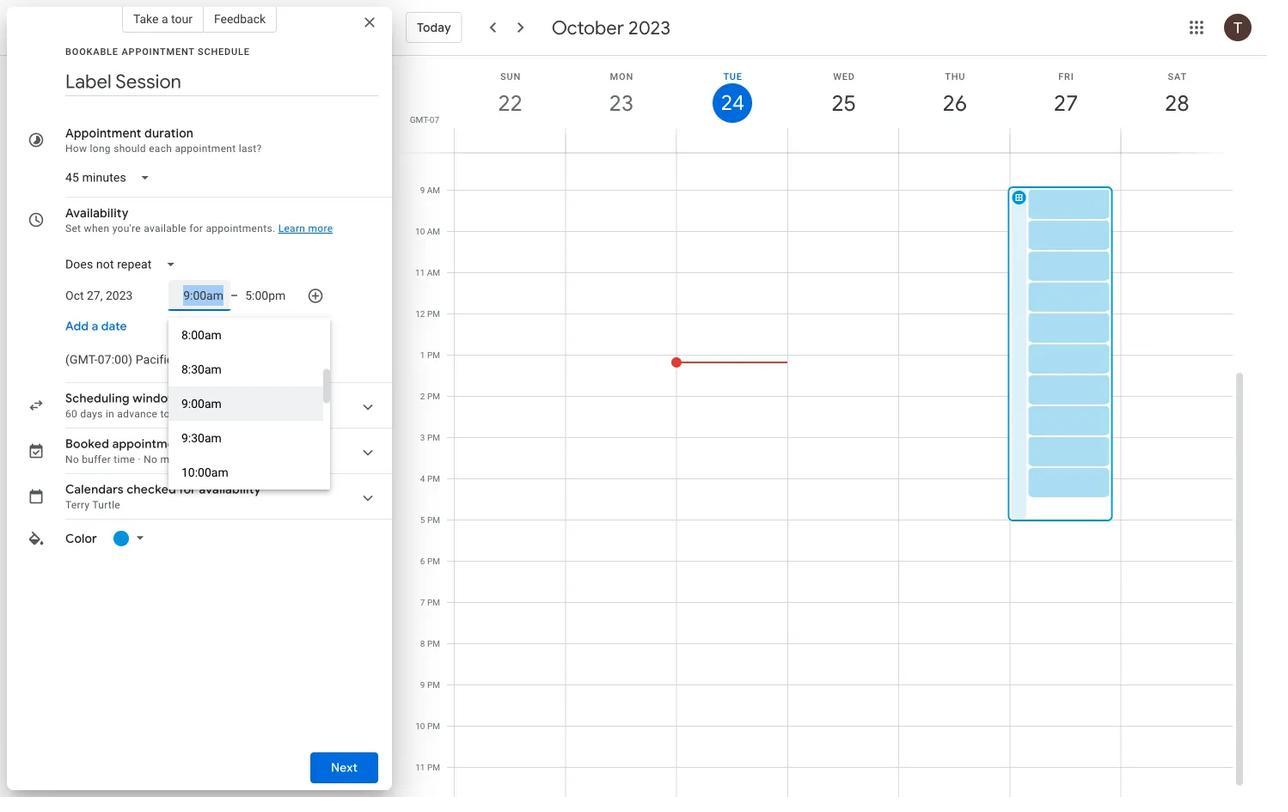 Task type: locate. For each thing, give the bounding box(es) containing it.
1 horizontal spatial a
[[162, 12, 168, 26]]

color
[[65, 531, 97, 547]]

1 9 from the top
[[420, 185, 425, 196]]

10 up 11 pm
[[415, 722, 425, 732]]

pm for 9 pm
[[427, 680, 440, 691]]

learn
[[278, 223, 305, 235]]

5 pm from the top
[[427, 474, 440, 484]]

wednesday, october 25 element
[[824, 83, 864, 123]]

pm right the 5
[[427, 515, 440, 526]]

9 up 10 am
[[420, 185, 425, 196]]

0 vertical spatial 11
[[415, 268, 425, 278]]

am down 8 am
[[427, 185, 440, 196]]

27 column header
[[1010, 56, 1122, 153]]

today
[[417, 20, 451, 35]]

Start time text field
[[175, 285, 224, 306]]

set
[[65, 223, 81, 235]]

10:00am option
[[168, 456, 323, 490]]

10 up 11 am at the top left
[[415, 227, 425, 237]]

11 am
[[415, 268, 440, 278]]

4
[[173, 408, 179, 420], [420, 474, 425, 484]]

sat 28
[[1164, 71, 1188, 117]]

appointment down the "duration"
[[175, 143, 236, 155]]

22
[[497, 89, 522, 117]]

4 right to
[[173, 408, 179, 420]]

pm right 2
[[427, 392, 440, 402]]

appointment up the ·
[[112, 437, 187, 452]]

take a tour
[[133, 12, 192, 26]]

pm down 8 pm
[[427, 680, 440, 691]]

a right add
[[92, 319, 98, 334]]

pm down 3 pm
[[427, 474, 440, 484]]

07
[[430, 114, 439, 125]]

1 vertical spatial 4
[[420, 474, 425, 484]]

8 down 7
[[420, 639, 425, 649]]

am down 07
[[427, 144, 440, 154]]

11
[[415, 268, 425, 278], [415, 763, 425, 773]]

pm down 10 pm
[[427, 763, 440, 773]]

9 pm from the top
[[427, 639, 440, 649]]

7 pm from the top
[[427, 557, 440, 567]]

4 pm from the top
[[427, 433, 440, 443]]

for right available
[[189, 223, 203, 235]]

5
[[420, 515, 425, 526]]

28 column header
[[1121, 56, 1233, 153]]

pm down 7 pm
[[427, 639, 440, 649]]

1 vertical spatial 10
[[415, 722, 425, 732]]

2 8 from the top
[[420, 639, 425, 649]]

2 am from the top
[[427, 185, 440, 196]]

10 for 10 pm
[[415, 722, 425, 732]]

26
[[942, 89, 966, 117]]

1 am from the top
[[427, 144, 440, 154]]

pm for 3 pm
[[427, 433, 440, 443]]

pm right 3
[[427, 433, 440, 443]]

booked appointment settings no buffer time · no maximum bookings per day
[[65, 437, 293, 466]]

4 am from the top
[[427, 268, 440, 278]]

grid
[[399, 56, 1247, 798]]

9 up 10 pm
[[420, 680, 425, 691]]

2 no from the left
[[144, 454, 157, 466]]

tue
[[723, 71, 743, 82]]

8 for 8 am
[[420, 144, 425, 154]]

pm right 7
[[427, 598, 440, 608]]

am up 12 pm
[[427, 268, 440, 278]]

terry
[[65, 499, 90, 512]]

25 column header
[[787, 56, 899, 153]]

pm for 4 pm
[[427, 474, 440, 484]]

8 down gmt-07
[[420, 144, 425, 154]]

1 vertical spatial 11
[[415, 763, 425, 773]]

1 8 from the top
[[420, 144, 425, 154]]

12 pm
[[415, 309, 440, 319]]

pm for 7 pm
[[427, 598, 440, 608]]

1 11 from the top
[[415, 268, 425, 278]]

appointment
[[122, 46, 195, 57]]

0 vertical spatial appointment
[[175, 143, 236, 155]]

0 horizontal spatial 4
[[173, 408, 179, 420]]

duration
[[144, 126, 194, 141]]

thu 26
[[942, 71, 966, 117]]

1 vertical spatial a
[[92, 319, 98, 334]]

monday, october 23 element
[[602, 83, 641, 123]]

to
[[160, 408, 170, 420]]

10 pm from the top
[[427, 680, 440, 691]]

pm right 6
[[427, 557, 440, 567]]

10
[[415, 227, 425, 237], [415, 722, 425, 732]]

take
[[133, 12, 159, 26]]

None field
[[58, 162, 164, 193], [58, 249, 190, 280], [58, 345, 318, 376], [58, 162, 164, 193], [58, 249, 190, 280], [58, 345, 318, 376]]

no right the ·
[[144, 454, 157, 466]]

11 up 12
[[415, 268, 425, 278]]

for down 10:00am
[[179, 482, 196, 498]]

7
[[420, 598, 425, 608]]

long
[[90, 143, 111, 155]]

fri 27
[[1053, 71, 1077, 117]]

11 pm from the top
[[427, 722, 440, 732]]

3 am from the top
[[427, 227, 440, 237]]

pm right 12
[[427, 309, 440, 319]]

for
[[189, 223, 203, 235], [179, 482, 196, 498]]

day
[[276, 454, 293, 466]]

2 9 from the top
[[420, 680, 425, 691]]

booked
[[65, 437, 109, 452]]

8:30am
[[181, 362, 222, 377]]

28
[[1164, 89, 1188, 117]]

1 vertical spatial for
[[179, 482, 196, 498]]

0 horizontal spatial no
[[65, 454, 79, 466]]

0 vertical spatial 8
[[420, 144, 425, 154]]

2 11 from the top
[[415, 763, 425, 773]]

2 10 from the top
[[415, 722, 425, 732]]

1 vertical spatial 9
[[420, 680, 425, 691]]

wed 25
[[830, 71, 855, 117]]

1 pm from the top
[[427, 309, 440, 319]]

learn more link
[[278, 223, 333, 235]]

am for 10 am
[[427, 227, 440, 237]]

am down 9 am
[[427, 227, 440, 237]]

availability
[[199, 482, 261, 498]]

take a tour button
[[122, 5, 204, 33]]

1 horizontal spatial no
[[144, 454, 157, 466]]

no
[[65, 454, 79, 466], [144, 454, 157, 466]]

8 am
[[420, 144, 440, 154]]

bookable appointment schedule
[[65, 46, 250, 57]]

next
[[331, 761, 358, 776]]

tuesday, october 24, today element
[[713, 83, 752, 123]]

no down booked
[[65, 454, 79, 466]]

6 pm from the top
[[427, 515, 440, 526]]

0 vertical spatial a
[[162, 12, 168, 26]]

11 for 11 pm
[[415, 763, 425, 773]]

appointment
[[65, 126, 141, 141]]

12 pm from the top
[[427, 763, 440, 773]]

3 pm from the top
[[427, 392, 440, 402]]

3 pm
[[420, 433, 440, 443]]

pm
[[427, 309, 440, 319], [427, 350, 440, 361], [427, 392, 440, 402], [427, 433, 440, 443], [427, 474, 440, 484], [427, 515, 440, 526], [427, 557, 440, 567], [427, 598, 440, 608], [427, 639, 440, 649], [427, 680, 440, 691], [427, 722, 440, 732], [427, 763, 440, 773]]

8:00am
[[181, 328, 222, 342]]

sat
[[1168, 71, 1187, 82]]

9
[[420, 185, 425, 196], [420, 680, 425, 691]]

8 pm from the top
[[427, 598, 440, 608]]

1 vertical spatial appointment
[[112, 437, 187, 452]]

bookable
[[65, 46, 119, 57]]

0 horizontal spatial a
[[92, 319, 98, 334]]

pm right 1
[[427, 350, 440, 361]]

0 vertical spatial for
[[189, 223, 203, 235]]

buffer
[[82, 454, 111, 466]]

a left tour
[[162, 12, 168, 26]]

2 pm
[[420, 392, 440, 402]]

appointment
[[175, 143, 236, 155], [112, 437, 187, 452]]

–
[[230, 289, 238, 303]]

1 vertical spatial 8
[[420, 639, 425, 649]]

23 column header
[[565, 56, 677, 153]]

pm down "9 pm"
[[427, 722, 440, 732]]

8:30am option
[[168, 352, 323, 387]]

appointment inside booked appointment settings no buffer time · no maximum bookings per day
[[112, 437, 187, 452]]

2 pm from the top
[[427, 350, 440, 361]]

26 column header
[[899, 56, 1011, 153]]

11 down 10 pm
[[415, 763, 425, 773]]

0 vertical spatial 4
[[173, 408, 179, 420]]

10 for 10 am
[[415, 227, 425, 237]]

pm for 8 pm
[[427, 639, 440, 649]]

today button
[[406, 7, 462, 48]]

a
[[162, 12, 168, 26], [92, 319, 98, 334]]

thursday, october 26 element
[[935, 83, 975, 123]]

am
[[427, 144, 440, 154], [427, 185, 440, 196], [427, 227, 440, 237], [427, 268, 440, 278]]

2
[[420, 392, 425, 402]]

friday, october 27 element
[[1046, 83, 1086, 123]]

0 vertical spatial 9
[[420, 185, 425, 196]]

0 vertical spatial 10
[[415, 227, 425, 237]]

1 10 from the top
[[415, 227, 425, 237]]

4 down 3
[[420, 474, 425, 484]]



Task type: vqa. For each thing, say whether or not it's contained in the screenshot.
30 element
no



Task type: describe. For each thing, give the bounding box(es) containing it.
5 pm
[[420, 515, 440, 526]]

calendars
[[65, 482, 124, 498]]

pm for 5 pm
[[427, 515, 440, 526]]

Add title text field
[[65, 69, 378, 95]]

1
[[420, 350, 425, 361]]

add
[[65, 319, 89, 334]]

availability set when you're available for appointments. learn more
[[65, 205, 333, 235]]

22 column header
[[454, 56, 566, 153]]

9 for 9 am
[[420, 185, 425, 196]]

1 horizontal spatial 4
[[420, 474, 425, 484]]

next button
[[310, 748, 378, 789]]

2023
[[628, 15, 671, 40]]

should
[[114, 143, 146, 155]]

start time list box
[[168, 318, 330, 490]]

scheduling window 60 days in advance to 4 hours before
[[65, 391, 243, 420]]

4 inside scheduling window 60 days in advance to 4 hours before
[[173, 408, 179, 420]]

gmt-
[[410, 114, 430, 125]]

60
[[65, 408, 77, 420]]

11 for 11 am
[[415, 268, 425, 278]]

before
[[212, 408, 243, 420]]

11 pm
[[415, 763, 440, 773]]

9:00am
[[181, 397, 222, 411]]

23
[[608, 89, 633, 117]]

8 pm
[[420, 639, 440, 649]]

24
[[720, 89, 743, 116]]

gmt-07
[[410, 114, 439, 125]]

how
[[65, 143, 87, 155]]

9 pm
[[420, 680, 440, 691]]

appointment inside appointment duration how long should each appointment last?
[[175, 143, 236, 155]]

3
[[420, 433, 425, 443]]

add a date
[[65, 319, 127, 334]]

for inside calendars checked for availability terry turtle
[[179, 482, 196, 498]]

8:00am option
[[168, 318, 323, 352]]

a for date
[[92, 319, 98, 334]]

12
[[415, 309, 425, 319]]

1 pm
[[420, 350, 440, 361]]

9 for 9 pm
[[420, 680, 425, 691]]

october
[[552, 15, 624, 40]]

grid containing 22
[[399, 56, 1247, 798]]

available
[[144, 223, 186, 235]]

8 for 8 pm
[[420, 639, 425, 649]]

sun
[[500, 71, 521, 82]]

6 pm
[[420, 557, 440, 567]]

availability
[[65, 205, 129, 221]]

·
[[138, 454, 141, 466]]

10 am
[[415, 227, 440, 237]]

24 column header
[[676, 56, 788, 153]]

am for 9 am
[[427, 185, 440, 196]]

days
[[80, 408, 103, 420]]

advance
[[117, 408, 157, 420]]

pm for 11 pm
[[427, 763, 440, 773]]

per
[[258, 454, 273, 466]]

settings
[[190, 437, 237, 452]]

thu
[[945, 71, 966, 82]]

sun 22
[[497, 71, 522, 117]]

am for 8 am
[[427, 144, 440, 154]]

25
[[830, 89, 855, 117]]

fri
[[1059, 71, 1074, 82]]

tue 24
[[720, 71, 743, 116]]

when
[[84, 223, 110, 235]]

sunday, october 22 element
[[491, 83, 530, 123]]

feedback button
[[204, 5, 277, 33]]

add a date button
[[58, 311, 134, 342]]

more
[[308, 223, 333, 235]]

1 no from the left
[[65, 454, 79, 466]]

appointments.
[[206, 223, 275, 235]]

hours
[[182, 408, 209, 420]]

october 2023
[[552, 15, 671, 40]]

9:00am option
[[168, 387, 323, 421]]

pm for 12 pm
[[427, 309, 440, 319]]

pm for 1 pm
[[427, 350, 440, 361]]

pm for 2 pm
[[427, 392, 440, 402]]

6
[[420, 557, 425, 567]]

am for 11 am
[[427, 268, 440, 278]]

feedback
[[214, 12, 266, 26]]

tour
[[171, 12, 192, 26]]

date
[[101, 319, 127, 334]]

calendars checked for availability terry turtle
[[65, 482, 261, 512]]

last?
[[239, 143, 262, 155]]

End time text field
[[245, 285, 293, 306]]

9:30am
[[181, 431, 222, 445]]

schedule
[[198, 46, 250, 57]]

turtle
[[92, 499, 120, 512]]

9 am
[[420, 185, 440, 196]]

window
[[133, 391, 178, 407]]

10:00am
[[181, 466, 228, 480]]

mon
[[610, 71, 634, 82]]

pm for 6 pm
[[427, 557, 440, 567]]

bookings
[[211, 454, 255, 466]]

10 pm
[[415, 722, 440, 732]]

time
[[114, 454, 135, 466]]

you're
[[112, 223, 141, 235]]

pm for 10 pm
[[427, 722, 440, 732]]

Date text field
[[65, 285, 133, 306]]

scheduling
[[65, 391, 130, 407]]

checked
[[127, 482, 176, 498]]

saturday, october 28 element
[[1157, 83, 1197, 123]]

for inside availability set when you're available for appointments. learn more
[[189, 223, 203, 235]]

in
[[106, 408, 114, 420]]

9:30am option
[[168, 421, 323, 456]]

a for tour
[[162, 12, 168, 26]]

each
[[149, 143, 172, 155]]

appointment duration how long should each appointment last?
[[65, 126, 262, 155]]

maximum
[[160, 454, 208, 466]]

7 pm
[[420, 598, 440, 608]]



